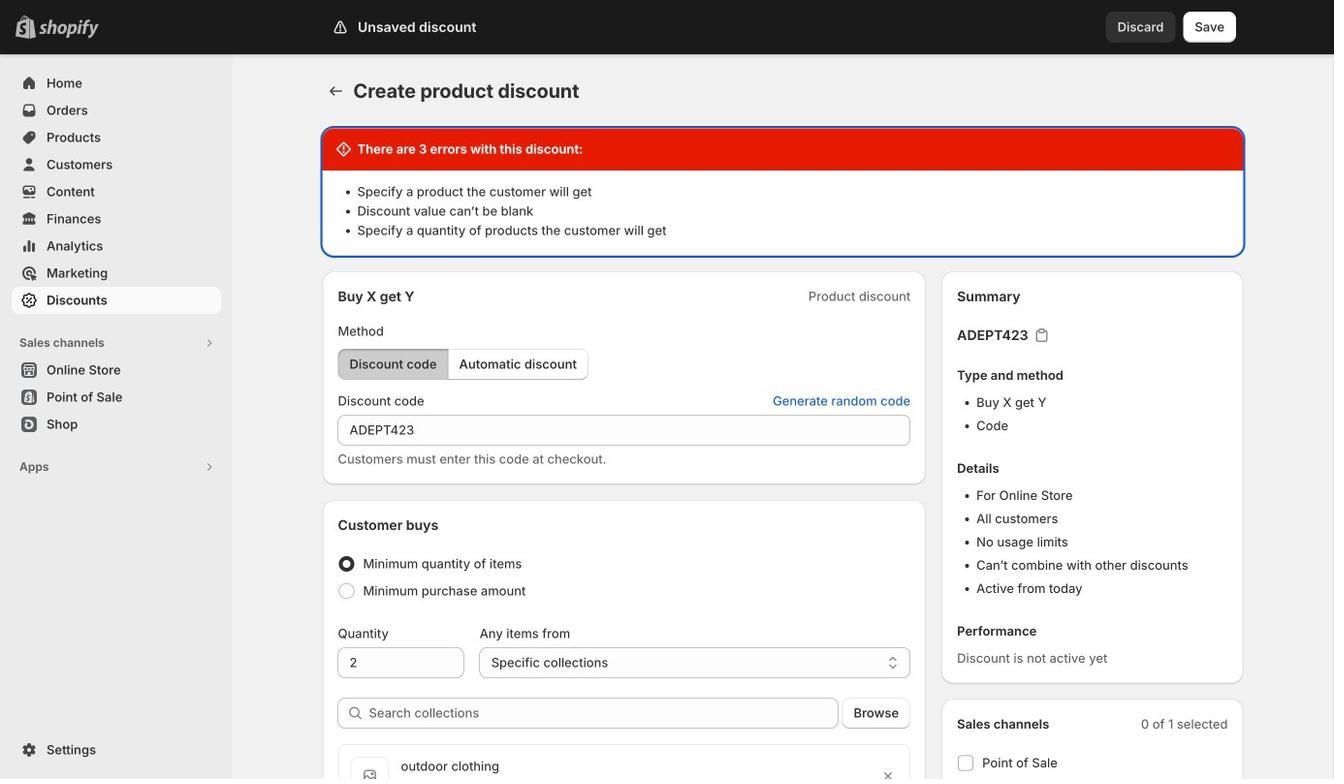 Task type: describe. For each thing, give the bounding box(es) containing it.
shopify image
[[39, 19, 99, 39]]

Search collections text field
[[369, 698, 838, 729]]



Task type: locate. For each thing, give the bounding box(es) containing it.
None text field
[[338, 415, 911, 446], [338, 648, 464, 679], [338, 415, 911, 446], [338, 648, 464, 679]]



Task type: vqa. For each thing, say whether or not it's contained in the screenshot.
left before
no



